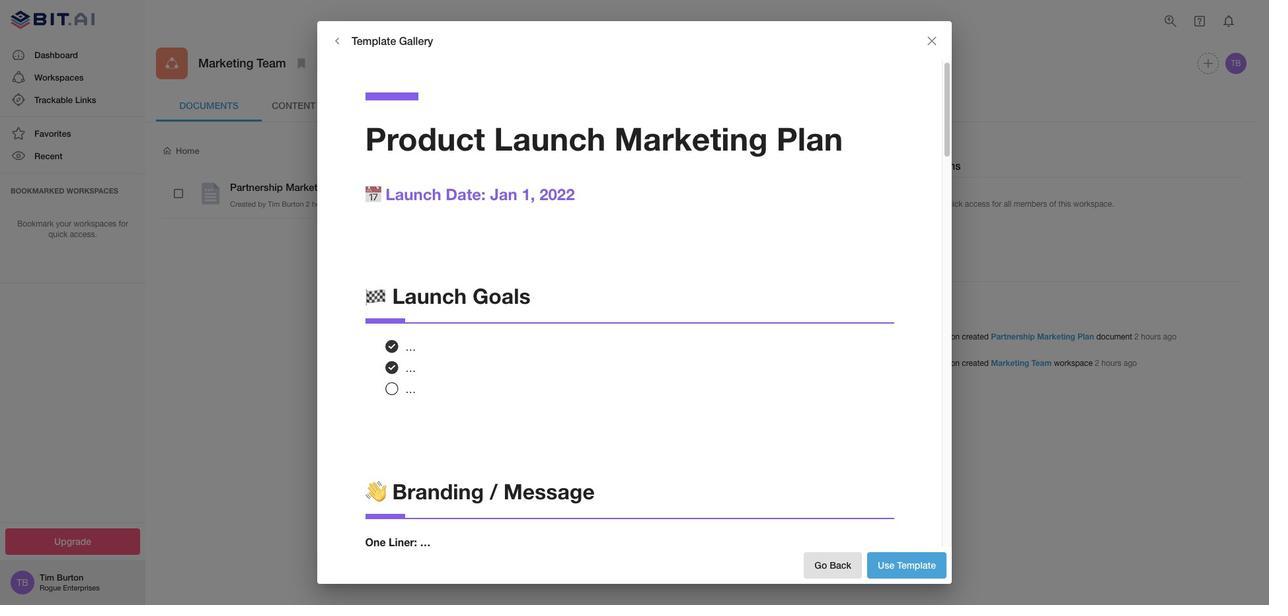 Task type: describe. For each thing, give the bounding box(es) containing it.
0 horizontal spatial plan
[[334, 181, 355, 193]]

/
[[490, 479, 498, 505]]

marketing inside dialog
[[615, 120, 768, 157]]

one liner: …
[[365, 536, 431, 549]]

new
[[846, 145, 865, 156]]

burton for marketing
[[936, 359, 960, 368]]

marketing team
[[198, 56, 286, 70]]

links
[[75, 95, 96, 105]]

tim for partnership
[[921, 333, 934, 342]]

0 vertical spatial ago
[[332, 200, 345, 208]]

this
[[1059, 200, 1071, 209]]

pinned items
[[897, 159, 961, 172]]

tb button
[[1224, 51, 1249, 76]]

bookmarked workspaces
[[11, 186, 118, 195]]

👋
[[365, 479, 386, 505]]

content library link
[[262, 90, 368, 122]]

partnership marketing plan
[[230, 181, 355, 193]]

bookmark your workspaces for quick access.
[[17, 219, 128, 240]]

jan
[[490, 185, 518, 203]]

launch for date:
[[386, 185, 441, 203]]

upgrade
[[54, 536, 91, 547]]

🏁
[[365, 283, 386, 309]]

tim for marketing
[[921, 359, 934, 368]]

back
[[830, 560, 852, 571]]

burton for enterprises
[[57, 573, 84, 583]]

ago inside tim burton created partnership marketing plan document 2 hours ago
[[1163, 333, 1177, 342]]

access.
[[70, 230, 97, 240]]

create new
[[815, 145, 865, 156]]

0 vertical spatial template
[[352, 34, 396, 47]]

use template button
[[867, 552, 947, 579]]

message
[[504, 479, 595, 505]]

marketing team link
[[991, 359, 1052, 368]]

insights
[[399, 100, 442, 111]]

favorites
[[34, 128, 71, 139]]

upgrade button
[[5, 529, 140, 555]]

dashboard
[[34, 49, 78, 60]]

launch for goals
[[392, 283, 467, 309]]

created by tim burton 2 hours ago
[[230, 200, 345, 208]]

favorites button
[[0, 122, 145, 145]]

trackable links
[[34, 95, 96, 105]]

product launch marketing plan dialog
[[317, 21, 952, 606]]

created for partnership
[[962, 333, 989, 342]]

launch for marketing
[[494, 120, 606, 157]]

branding
[[392, 479, 484, 505]]

content library
[[272, 100, 358, 111]]

access
[[965, 200, 990, 209]]

create
[[815, 145, 844, 156]]

library
[[318, 100, 358, 111]]

plan inside dialog
[[777, 120, 843, 157]]

rogue
[[40, 585, 61, 593]]

liner:
[[389, 536, 417, 549]]

🏁 launch goals
[[365, 283, 531, 309]]

tb inside 'button'
[[1231, 59, 1241, 68]]

document
[[1097, 333, 1132, 342]]

ago inside tim burton created marketing team workspace 2 hours ago
[[1124, 359, 1137, 368]]

home link
[[161, 145, 199, 157]]

your
[[56, 219, 71, 228]]

workspaces button
[[0, 66, 145, 89]]

1 vertical spatial tb
[[17, 578, 28, 588]]

for inside bookmark your workspaces for quick access.
[[119, 219, 128, 228]]

0 vertical spatial team
[[257, 56, 286, 70]]

tim for enterprises
[[40, 573, 54, 583]]

pin
[[897, 200, 908, 209]]

pin items for quick access for all members of this workspace.
[[897, 200, 1114, 209]]

remove favorite image
[[359, 179, 375, 195]]

of
[[1050, 200, 1056, 209]]

home
[[176, 146, 199, 156]]

0 vertical spatial partnership
[[230, 181, 283, 193]]

📅 launch date: jan 1, 2022
[[365, 185, 575, 203]]

tim burton created partnership marketing plan document 2 hours ago
[[921, 332, 1177, 342]]

insights link
[[368, 90, 473, 122]]

bookmarked
[[11, 186, 64, 195]]

pinned
[[897, 159, 931, 172]]

dashboard button
[[0, 43, 145, 66]]

trackable
[[34, 95, 73, 105]]

one
[[365, 536, 386, 549]]

burton for partnership
[[936, 333, 960, 342]]

template inside button
[[897, 560, 936, 571]]



Task type: locate. For each thing, give the bounding box(es) containing it.
items
[[910, 200, 930, 209]]

0 horizontal spatial ago
[[332, 200, 345, 208]]

tim burton created marketing team workspace 2 hours ago
[[921, 359, 1137, 368]]

tim inside tim burton rogue enterprises
[[40, 573, 54, 583]]

workspace
[[1054, 359, 1093, 368]]

1 vertical spatial created
[[962, 359, 989, 368]]

quick down your
[[48, 230, 68, 240]]

2 vertical spatial ago
[[1124, 359, 1137, 368]]

1 horizontal spatial for
[[932, 200, 941, 209]]

partnership marketing plan link
[[991, 332, 1094, 342]]

0 vertical spatial 2
[[306, 200, 310, 208]]

tab list containing documents
[[156, 90, 1249, 122]]

0 vertical spatial tb
[[1231, 59, 1241, 68]]

partnership up by
[[230, 181, 283, 193]]

plan left document
[[1078, 332, 1094, 342]]

content
[[272, 100, 316, 111]]

1 horizontal spatial ago
[[1124, 359, 1137, 368]]

for left all
[[992, 200, 1002, 209]]

2 vertical spatial plan
[[1078, 332, 1094, 342]]

partnership
[[230, 181, 283, 193], [991, 332, 1035, 342]]

plan left new at the right
[[777, 120, 843, 157]]

workspaces
[[34, 72, 84, 82]]

1 created from the top
[[962, 333, 989, 342]]

trackable links button
[[0, 89, 145, 111]]

1 horizontal spatial team
[[1032, 359, 1052, 368]]

members
[[1014, 200, 1047, 209]]

2 right document
[[1135, 333, 1139, 342]]

👋 branding / message
[[365, 479, 595, 505]]

plan left remove favorite icon at top
[[334, 181, 355, 193]]

2 horizontal spatial ago
[[1163, 333, 1177, 342]]

for right workspaces
[[119, 219, 128, 228]]

1 horizontal spatial plan
[[777, 120, 843, 157]]

hours inside tim burton created partnership marketing plan document 2 hours ago
[[1141, 333, 1161, 342]]

date:
[[446, 185, 486, 203]]

burton inside tim burton rogue enterprises
[[57, 573, 84, 583]]

enterprises
[[63, 585, 100, 593]]

documents link
[[156, 90, 262, 122]]

created for marketing
[[962, 359, 989, 368]]

2 inside tim burton created partnership marketing plan document 2 hours ago
[[1135, 333, 1139, 342]]

use template
[[878, 560, 936, 571]]

product launch marketing plan
[[365, 120, 843, 157]]

tim inside tim burton created partnership marketing plan document 2 hours ago
[[921, 333, 934, 342]]

1 horizontal spatial quick
[[944, 200, 963, 209]]

quick
[[944, 200, 963, 209], [48, 230, 68, 240]]

2 horizontal spatial 2
[[1135, 333, 1139, 342]]

2
[[306, 200, 310, 208], [1135, 333, 1139, 342], [1095, 359, 1099, 368]]

0 vertical spatial hours
[[312, 200, 330, 208]]

template
[[352, 34, 396, 47], [897, 560, 936, 571]]

created up tim burton created marketing team workspace 2 hours ago
[[962, 333, 989, 342]]

team
[[257, 56, 286, 70], [1032, 359, 1052, 368]]

ago down document
[[1124, 359, 1137, 368]]

0 vertical spatial quick
[[944, 200, 963, 209]]

ago left 📅
[[332, 200, 345, 208]]

for
[[932, 200, 941, 209], [992, 200, 1002, 209], [119, 219, 128, 228]]

launch up 2022
[[494, 120, 606, 157]]

template right use
[[897, 560, 936, 571]]

by
[[258, 200, 266, 208]]

hours right document
[[1141, 333, 1161, 342]]

0 vertical spatial created
[[962, 333, 989, 342]]

create new button
[[805, 138, 876, 164]]

workspace.
[[1073, 200, 1114, 209]]

burton
[[282, 200, 304, 208], [936, 333, 960, 342], [936, 359, 960, 368], [57, 573, 84, 583]]

created
[[962, 333, 989, 342], [962, 359, 989, 368]]

template gallery
[[352, 34, 433, 47]]

ago
[[332, 200, 345, 208], [1163, 333, 1177, 342], [1124, 359, 1137, 368]]

goals
[[473, 283, 531, 309]]

2 vertical spatial hours
[[1102, 359, 1122, 368]]

1 vertical spatial launch
[[386, 185, 441, 203]]

marketing
[[198, 56, 253, 70], [615, 120, 768, 157], [286, 181, 332, 193], [1037, 332, 1076, 342], [991, 359, 1029, 368]]

1 vertical spatial template
[[897, 560, 936, 571]]

created inside tim burton created marketing team workspace 2 hours ago
[[962, 359, 989, 368]]

0 horizontal spatial for
[[119, 219, 128, 228]]

recent button
[[0, 145, 145, 168]]

gallery
[[399, 34, 433, 47]]

launch right 🏁
[[392, 283, 467, 309]]

0 vertical spatial launch
[[494, 120, 606, 157]]

2 down partnership marketing plan
[[306, 200, 310, 208]]

1 horizontal spatial template
[[897, 560, 936, 571]]

quick left access
[[944, 200, 963, 209]]

workspaces
[[74, 219, 116, 228]]

2 horizontal spatial hours
[[1141, 333, 1161, 342]]

recent
[[34, 151, 63, 162]]

1 horizontal spatial tb
[[1231, 59, 1241, 68]]

0 horizontal spatial template
[[352, 34, 396, 47]]

1 vertical spatial partnership
[[991, 332, 1035, 342]]

0 horizontal spatial hours
[[312, 200, 330, 208]]

1 vertical spatial ago
[[1163, 333, 1177, 342]]

2 horizontal spatial for
[[992, 200, 1002, 209]]

use
[[878, 560, 895, 571]]

📅
[[365, 185, 381, 203]]

created left the marketing team "link"
[[962, 359, 989, 368]]

workspaces
[[66, 186, 118, 195]]

tim burton rogue enterprises
[[40, 573, 100, 593]]

for right "items"
[[932, 200, 941, 209]]

product
[[365, 120, 485, 157]]

partnership up the marketing team "link"
[[991, 332, 1035, 342]]

launch right 📅
[[386, 185, 441, 203]]

go
[[815, 560, 827, 571]]

1 horizontal spatial partnership
[[991, 332, 1035, 342]]

plan
[[777, 120, 843, 157], [334, 181, 355, 193], [1078, 332, 1094, 342]]

2 created from the top
[[962, 359, 989, 368]]

0 horizontal spatial quick
[[48, 230, 68, 240]]

0 horizontal spatial 2
[[306, 200, 310, 208]]

1 vertical spatial hours
[[1141, 333, 1161, 342]]

template left gallery on the top left of page
[[352, 34, 396, 47]]

tb
[[1231, 59, 1241, 68], [17, 578, 28, 588]]

0 horizontal spatial tb
[[17, 578, 28, 588]]

1 horizontal spatial hours
[[1102, 359, 1122, 368]]

2 vertical spatial 2
[[1095, 359, 1099, 368]]

burton inside tim burton created partnership marketing plan document 2 hours ago
[[936, 333, 960, 342]]

hours down partnership marketing plan
[[312, 200, 330, 208]]

1 vertical spatial team
[[1032, 359, 1052, 368]]

2 vertical spatial launch
[[392, 283, 467, 309]]

tim inside tim burton created marketing team workspace 2 hours ago
[[921, 359, 934, 368]]

bookmark
[[17, 219, 54, 228]]

quick inside bookmark your workspaces for quick access.
[[48, 230, 68, 240]]

all
[[1004, 200, 1012, 209]]

0 horizontal spatial partnership
[[230, 181, 283, 193]]

hours
[[312, 200, 330, 208], [1141, 333, 1161, 342], [1102, 359, 1122, 368]]

ago right document
[[1163, 333, 1177, 342]]

created inside tim burton created partnership marketing plan document 2 hours ago
[[962, 333, 989, 342]]

go back
[[815, 560, 852, 571]]

bookmark image
[[293, 56, 309, 71]]

hours inside tim burton created marketing team workspace 2 hours ago
[[1102, 359, 1122, 368]]

items
[[934, 159, 961, 172]]

1,
[[522, 185, 535, 203]]

tim
[[268, 200, 280, 208], [921, 333, 934, 342], [921, 359, 934, 368], [40, 573, 54, 583]]

documents
[[179, 100, 239, 111]]

created
[[230, 200, 256, 208]]

team left bookmark image
[[257, 56, 286, 70]]

2 right workspace
[[1095, 359, 1099, 368]]

team down partnership marketing plan link
[[1032, 359, 1052, 368]]

2022
[[540, 185, 575, 203]]

1 horizontal spatial 2
[[1095, 359, 1099, 368]]

burton inside tim burton created marketing team workspace 2 hours ago
[[936, 359, 960, 368]]

0 vertical spatial plan
[[777, 120, 843, 157]]

tab list
[[156, 90, 1249, 122]]

2 horizontal spatial plan
[[1078, 332, 1094, 342]]

1 vertical spatial plan
[[334, 181, 355, 193]]

1 vertical spatial quick
[[48, 230, 68, 240]]

2 inside tim burton created marketing team workspace 2 hours ago
[[1095, 359, 1099, 368]]

0 horizontal spatial team
[[257, 56, 286, 70]]

go back button
[[804, 552, 862, 579]]

1 vertical spatial 2
[[1135, 333, 1139, 342]]

hours down document
[[1102, 359, 1122, 368]]



Task type: vqa. For each thing, say whether or not it's contained in the screenshot.
2
yes



